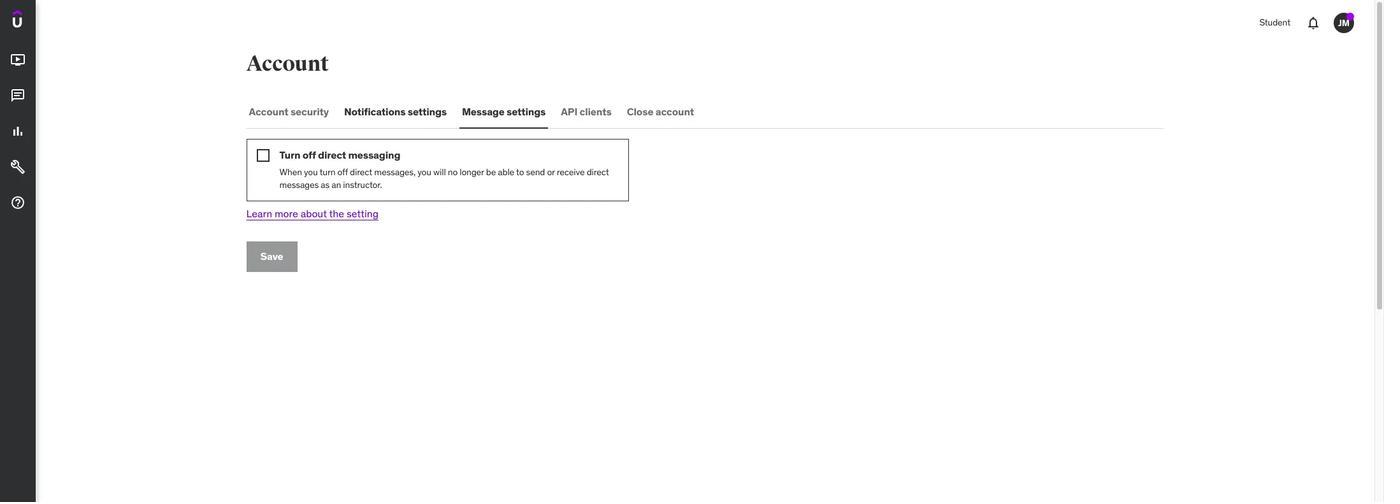 Task type: locate. For each thing, give the bounding box(es) containing it.
direct right receive
[[587, 167, 609, 178]]

be
[[486, 167, 496, 178]]

turn off direct messaging when you turn off direct messages, you will no longer be able to send or receive direct messages as an instructor.
[[280, 149, 609, 191]]

2 you from the left
[[418, 167, 432, 178]]

small image
[[257, 149, 269, 162]]

2 settings from the left
[[507, 105, 546, 118]]

0 horizontal spatial you
[[304, 167, 318, 178]]

settings inside message settings button
[[507, 105, 546, 118]]

close account button
[[625, 97, 697, 128]]

you have alerts image
[[1347, 13, 1355, 20]]

1 you from the left
[[304, 167, 318, 178]]

an
[[332, 179, 341, 191]]

save
[[260, 250, 283, 263]]

when
[[280, 167, 302, 178]]

1 horizontal spatial settings
[[507, 105, 546, 118]]

instructor.
[[343, 179, 382, 191]]

api clients button
[[559, 97, 614, 128]]

turn
[[280, 149, 301, 161]]

the
[[329, 207, 344, 220]]

off right turn
[[303, 149, 316, 161]]

account
[[246, 50, 329, 77], [249, 105, 289, 118]]

notifications settings button
[[342, 97, 450, 128]]

udemy image
[[13, 10, 71, 32]]

off up an
[[338, 167, 348, 178]]

you left will
[[418, 167, 432, 178]]

account for account security
[[249, 105, 289, 118]]

you
[[304, 167, 318, 178], [418, 167, 432, 178]]

medium image
[[10, 52, 26, 68], [10, 88, 26, 103], [10, 124, 26, 139], [10, 160, 26, 175], [10, 195, 26, 211]]

settings right notifications
[[408, 105, 447, 118]]

direct up turn
[[318, 149, 346, 161]]

account inside button
[[249, 105, 289, 118]]

close
[[627, 105, 654, 118]]

no
[[448, 167, 458, 178]]

jm
[[1339, 17, 1350, 28]]

as
[[321, 179, 330, 191]]

1 settings from the left
[[408, 105, 447, 118]]

account up account security
[[246, 50, 329, 77]]

0 horizontal spatial direct
[[318, 149, 346, 161]]

account left security
[[249, 105, 289, 118]]

settings inside notifications settings 'button'
[[408, 105, 447, 118]]

api
[[561, 105, 578, 118]]

more
[[275, 207, 298, 220]]

settings
[[408, 105, 447, 118], [507, 105, 546, 118]]

1 vertical spatial account
[[249, 105, 289, 118]]

1 horizontal spatial you
[[418, 167, 432, 178]]

settings right message
[[507, 105, 546, 118]]

direct
[[318, 149, 346, 161], [350, 167, 372, 178], [587, 167, 609, 178]]

messages
[[280, 179, 319, 191]]

direct up instructor.
[[350, 167, 372, 178]]

off
[[303, 149, 316, 161], [338, 167, 348, 178]]

messages,
[[374, 167, 416, 178]]

account security
[[249, 105, 329, 118]]

account
[[656, 105, 694, 118]]

notifications
[[344, 105, 406, 118]]

setting
[[347, 207, 379, 220]]

message settings button
[[460, 97, 549, 128]]

0 vertical spatial off
[[303, 149, 316, 161]]

message
[[462, 105, 505, 118]]

1 horizontal spatial off
[[338, 167, 348, 178]]

learn
[[246, 207, 272, 220]]

about
[[301, 207, 327, 220]]

you left turn
[[304, 167, 318, 178]]

0 horizontal spatial settings
[[408, 105, 447, 118]]

0 vertical spatial account
[[246, 50, 329, 77]]



Task type: describe. For each thing, give the bounding box(es) containing it.
security
[[291, 105, 329, 118]]

account for account
[[246, 50, 329, 77]]

notifications settings
[[344, 105, 447, 118]]

learn more about the setting
[[246, 207, 379, 220]]

save button
[[246, 241, 297, 272]]

account security button
[[246, 97, 332, 128]]

0 horizontal spatial off
[[303, 149, 316, 161]]

2 horizontal spatial direct
[[587, 167, 609, 178]]

message settings
[[462, 105, 546, 118]]

api clients
[[561, 105, 612, 118]]

messaging
[[348, 149, 401, 161]]

3 medium image from the top
[[10, 124, 26, 139]]

4 medium image from the top
[[10, 160, 26, 175]]

student link
[[1252, 8, 1299, 38]]

1 horizontal spatial direct
[[350, 167, 372, 178]]

jm link
[[1329, 8, 1360, 38]]

to
[[516, 167, 524, 178]]

2 medium image from the top
[[10, 88, 26, 103]]

settings for notifications settings
[[408, 105, 447, 118]]

settings for message settings
[[507, 105, 546, 118]]

close account
[[627, 105, 694, 118]]

send
[[526, 167, 545, 178]]

or
[[547, 167, 555, 178]]

notifications image
[[1306, 15, 1322, 31]]

student
[[1260, 17, 1291, 28]]

5 medium image from the top
[[10, 195, 26, 211]]

longer
[[460, 167, 484, 178]]

clients
[[580, 105, 612, 118]]

turn
[[320, 167, 336, 178]]

1 vertical spatial off
[[338, 167, 348, 178]]

able
[[498, 167, 515, 178]]

1 medium image from the top
[[10, 52, 26, 68]]

receive
[[557, 167, 585, 178]]

will
[[434, 167, 446, 178]]

learn more about the setting link
[[246, 207, 379, 220]]



Task type: vqa. For each thing, say whether or not it's contained in the screenshot.
'KNOW YOUR MEDIA'
no



